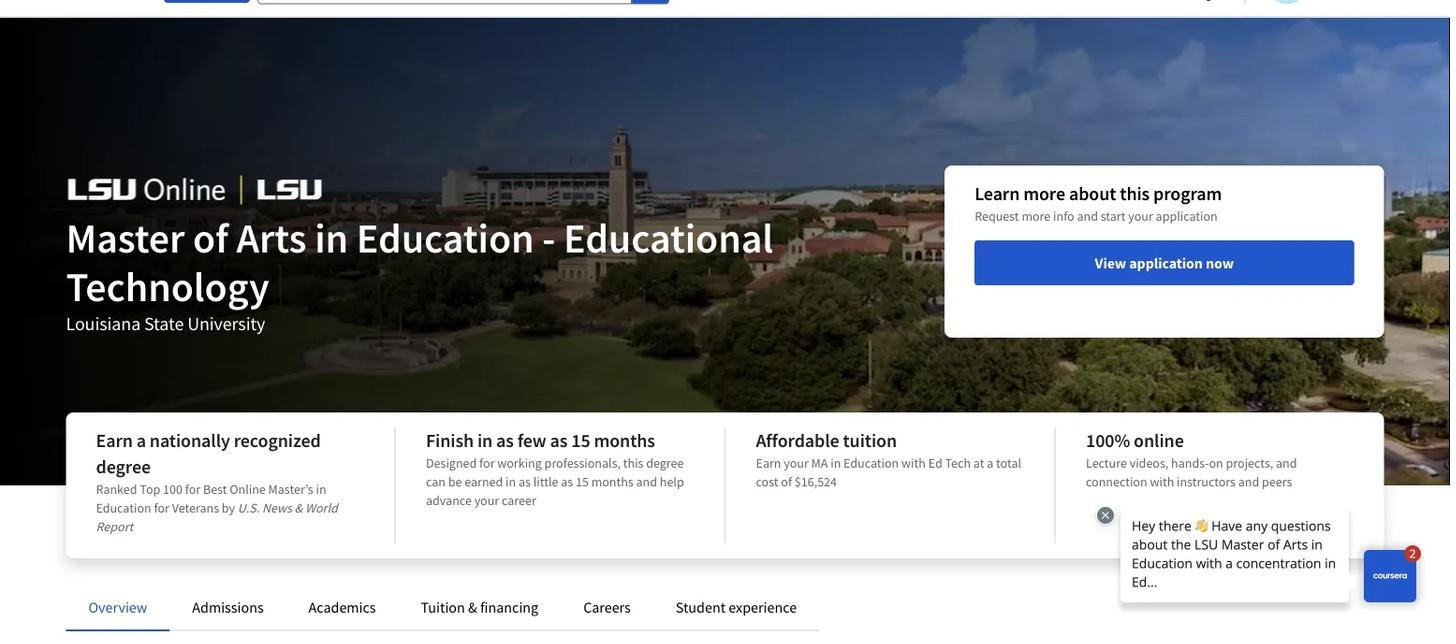 Task type: locate. For each thing, give the bounding box(es) containing it.
for inside finish in as few as 15 months designed for working professionals, this degree can be earned in as little as 15 months and help advance your career
[[480, 455, 495, 472]]

2 vertical spatial your
[[474, 493, 499, 509]]

application inside button
[[1129, 254, 1203, 272]]

15 up professionals,
[[571, 429, 590, 453]]

and down about
[[1077, 208, 1098, 225]]

for
[[480, 455, 495, 472], [185, 481, 201, 498], [154, 500, 169, 517]]

for down '100'
[[154, 500, 169, 517]]

academics link
[[309, 598, 376, 617]]

0 vertical spatial your
[[1129, 208, 1153, 225]]

of
[[193, 212, 228, 264], [781, 474, 792, 491]]

online
[[230, 481, 266, 498]]

0 horizontal spatial for
[[154, 500, 169, 517]]

1 vertical spatial a
[[987, 455, 994, 472]]

0 vertical spatial 15
[[571, 429, 590, 453]]

peers
[[1262, 474, 1293, 491]]

overview
[[88, 598, 147, 617]]

for up veterans
[[185, 481, 201, 498]]

master
[[66, 212, 185, 264]]

earn up cost
[[756, 455, 781, 472]]

1 horizontal spatial your
[[784, 455, 809, 472]]

2 horizontal spatial education
[[844, 455, 899, 472]]

1 vertical spatial application
[[1129, 254, 1203, 272]]

in right "arts" at the top left of the page
[[315, 212, 348, 264]]

in up world
[[316, 481, 326, 498]]

u.s.
[[238, 500, 259, 517]]

a
[[136, 429, 146, 453], [987, 455, 994, 472]]

100%
[[1086, 429, 1130, 453]]

louisiana
[[66, 312, 141, 336]]

degree up the help
[[646, 455, 684, 472]]

1 vertical spatial with
[[1150, 474, 1174, 491]]

0 vertical spatial more
[[1024, 182, 1066, 206]]

info
[[1053, 208, 1075, 225]]

your right start
[[1129, 208, 1153, 225]]

tuition & financing
[[421, 598, 539, 617]]

nationally
[[150, 429, 230, 453]]

u.s. news & world report
[[96, 500, 338, 536]]

0 vertical spatial earn
[[96, 429, 133, 453]]

connection
[[1086, 474, 1148, 491]]

1 vertical spatial 15
[[576, 474, 589, 491]]

of right cost
[[781, 474, 792, 491]]

technology
[[66, 260, 269, 312]]

&
[[295, 500, 303, 517], [468, 598, 477, 617]]

this inside finish in as few as 15 months designed for working professionals, this degree can be earned in as little as 15 months and help advance your career
[[623, 455, 644, 472]]

financing
[[480, 598, 539, 617]]

academics
[[309, 598, 376, 617]]

months up professionals,
[[594, 429, 655, 453]]

degree up the ranked
[[96, 456, 151, 479]]

1 vertical spatial earn
[[756, 455, 781, 472]]

0 horizontal spatial a
[[136, 429, 146, 453]]

and
[[1077, 208, 1098, 225], [1276, 455, 1297, 472], [636, 474, 657, 491], [1239, 474, 1260, 491]]

application down program
[[1156, 208, 1218, 225]]

and left the help
[[636, 474, 657, 491]]

0 vertical spatial education
[[357, 212, 534, 264]]

1 horizontal spatial &
[[468, 598, 477, 617]]

None search field
[[258, 0, 670, 4]]

15 down professionals,
[[576, 474, 589, 491]]

more up info
[[1024, 182, 1066, 206]]

1 horizontal spatial for
[[185, 481, 201, 498]]

0 vertical spatial application
[[1156, 208, 1218, 225]]

0 vertical spatial for
[[480, 455, 495, 472]]

for up earned
[[480, 455, 495, 472]]

few
[[518, 429, 547, 453]]

100% online lecture videos, hands-on projects, and connection with instructors and peers
[[1086, 429, 1297, 491]]

1 horizontal spatial of
[[781, 474, 792, 491]]

menu item
[[1057, 0, 1178, 35]]

1 vertical spatial more
[[1022, 208, 1051, 225]]

professionals,
[[545, 455, 621, 472]]

more left info
[[1022, 208, 1051, 225]]

application left now
[[1129, 254, 1203, 272]]

cost
[[756, 474, 779, 491]]

in inside affordable tuition earn your ma in education with ed tech at a total cost of $16,524
[[831, 455, 841, 472]]

1 horizontal spatial this
[[1120, 182, 1150, 206]]

finish in as few as 15 months designed for working professionals, this degree can be earned in as little as 15 months and help advance your career
[[426, 429, 684, 509]]

earn inside earn a nationally recognized degree
[[96, 429, 133, 453]]

earn up the ranked
[[96, 429, 133, 453]]

application
[[1156, 208, 1218, 225], [1129, 254, 1203, 272]]

experience
[[729, 598, 797, 617]]

in right ma
[[831, 455, 841, 472]]

0 horizontal spatial &
[[295, 500, 303, 517]]

with left ed
[[902, 455, 926, 472]]

2 degree from the left
[[96, 456, 151, 479]]

a inside affordable tuition earn your ma in education with ed tech at a total cost of $16,524
[[987, 455, 994, 472]]

as down working
[[519, 474, 531, 491]]

$16,524
[[795, 474, 837, 491]]

state
[[144, 312, 184, 336]]

1 horizontal spatial degree
[[646, 455, 684, 472]]

1 vertical spatial education
[[844, 455, 899, 472]]

0 vertical spatial months
[[594, 429, 655, 453]]

What do you want to learn? text field
[[258, 0, 632, 4]]

2 vertical spatial for
[[154, 500, 169, 517]]

0 horizontal spatial with
[[902, 455, 926, 472]]

this
[[1120, 182, 1150, 206], [623, 455, 644, 472]]

1 vertical spatial for
[[185, 481, 201, 498]]

in inside ranked top 100 for best online master's in education for veterans by
[[316, 481, 326, 498]]

your inside learn more about this program request more info and start your application
[[1129, 208, 1153, 225]]

student
[[676, 598, 726, 617]]

education inside ranked top 100 for best online master's in education for veterans by
[[96, 500, 151, 517]]

education inside affordable tuition earn your ma in education with ed tech at a total cost of $16,524
[[844, 455, 899, 472]]

request
[[975, 208, 1019, 225]]

100
[[163, 481, 183, 498]]

a left nationally
[[136, 429, 146, 453]]

1 vertical spatial this
[[623, 455, 644, 472]]

with inside 100% online lecture videos, hands-on projects, and connection with instructors and peers
[[1150, 474, 1174, 491]]

tuition
[[421, 598, 465, 617]]

2 vertical spatial education
[[96, 500, 151, 517]]

as
[[496, 429, 514, 453], [550, 429, 568, 453], [519, 474, 531, 491], [561, 474, 573, 491]]

about
[[1069, 182, 1117, 206]]

a right the at
[[987, 455, 994, 472]]

0 vertical spatial a
[[136, 429, 146, 453]]

0 horizontal spatial your
[[474, 493, 499, 509]]

this right professionals,
[[623, 455, 644, 472]]

months
[[594, 429, 655, 453], [591, 474, 634, 491]]

of left "arts" at the top left of the page
[[193, 212, 228, 264]]

as up working
[[496, 429, 514, 453]]

& right tuition on the left bottom of the page
[[468, 598, 477, 617]]

degree
[[646, 455, 684, 472], [96, 456, 151, 479]]

by
[[222, 500, 235, 517]]

0 vertical spatial &
[[295, 500, 303, 517]]

0 vertical spatial with
[[902, 455, 926, 472]]

careers
[[583, 598, 631, 617]]

& down master's
[[295, 500, 303, 517]]

now
[[1206, 254, 1234, 272]]

in
[[315, 212, 348, 264], [478, 429, 493, 453], [831, 455, 841, 472], [506, 474, 516, 491], [316, 481, 326, 498]]

0 vertical spatial of
[[193, 212, 228, 264]]

1 vertical spatial of
[[781, 474, 792, 491]]

1 horizontal spatial education
[[357, 212, 534, 264]]

education
[[357, 212, 534, 264], [844, 455, 899, 472], [96, 500, 151, 517]]

designed
[[426, 455, 477, 472]]

1 degree from the left
[[646, 455, 684, 472]]

veterans
[[172, 500, 219, 517]]

earn inside affordable tuition earn your ma in education with ed tech at a total cost of $16,524
[[756, 455, 781, 472]]

and inside learn more about this program request more info and start your application
[[1077, 208, 1098, 225]]

1 vertical spatial your
[[784, 455, 809, 472]]

2 horizontal spatial for
[[480, 455, 495, 472]]

with down videos,
[[1150, 474, 1174, 491]]

2 horizontal spatial your
[[1129, 208, 1153, 225]]

help
[[660, 474, 684, 491]]

1 horizontal spatial with
[[1150, 474, 1174, 491]]

earn
[[96, 429, 133, 453], [756, 455, 781, 472]]

0 horizontal spatial education
[[96, 500, 151, 517]]

on
[[1209, 455, 1224, 472]]

months down professionals,
[[591, 474, 634, 491]]

and down 'projects,'
[[1239, 474, 1260, 491]]

and inside finish in as few as 15 months designed for working professionals, this degree can be earned in as little as 15 months and help advance your career
[[636, 474, 657, 491]]

1 horizontal spatial earn
[[756, 455, 781, 472]]

overview link
[[88, 598, 147, 617]]

0 horizontal spatial degree
[[96, 456, 151, 479]]

0 horizontal spatial earn
[[96, 429, 133, 453]]

in inside master of arts in education - educational technology louisiana state university
[[315, 212, 348, 264]]

as right little
[[561, 474, 573, 491]]

degree inside earn a nationally recognized degree
[[96, 456, 151, 479]]

0 horizontal spatial of
[[193, 212, 228, 264]]

little
[[533, 474, 558, 491]]

15
[[571, 429, 590, 453], [576, 474, 589, 491]]

view application now
[[1095, 254, 1234, 272]]

and up peers
[[1276, 455, 1297, 472]]

this up start
[[1120, 182, 1150, 206]]

1 horizontal spatial a
[[987, 455, 994, 472]]

ranked top 100 for best online master's in education for veterans by
[[96, 481, 326, 517]]

your down the affordable
[[784, 455, 809, 472]]

0 horizontal spatial this
[[623, 455, 644, 472]]

education inside master of arts in education - educational technology louisiana state university
[[357, 212, 534, 264]]

of inside affordable tuition earn your ma in education with ed tech at a total cost of $16,524
[[781, 474, 792, 491]]

program
[[1154, 182, 1222, 206]]

recognized
[[234, 429, 321, 453]]

0 vertical spatial this
[[1120, 182, 1150, 206]]

start
[[1101, 208, 1126, 225]]

your down earned
[[474, 493, 499, 509]]

student experience link
[[676, 598, 797, 617]]

your
[[1129, 208, 1153, 225], [784, 455, 809, 472], [474, 493, 499, 509]]



Task type: vqa. For each thing, say whether or not it's contained in the screenshot.
interview
no



Task type: describe. For each thing, give the bounding box(es) containing it.
view
[[1095, 254, 1127, 272]]

1 vertical spatial &
[[468, 598, 477, 617]]

admissions
[[192, 598, 264, 617]]

student experience
[[676, 598, 797, 617]]

application inside learn more about this program request more info and start your application
[[1156, 208, 1218, 225]]

earned
[[465, 474, 503, 491]]

career
[[502, 493, 536, 509]]

your inside affordable tuition earn your ma in education with ed tech at a total cost of $16,524
[[784, 455, 809, 472]]

degree inside finish in as few as 15 months designed for working professionals, this degree can be earned in as little as 15 months and help advance your career
[[646, 455, 684, 472]]

1 vertical spatial months
[[591, 474, 634, 491]]

affordable
[[756, 429, 840, 453]]

a inside earn a nationally recognized degree
[[136, 429, 146, 453]]

admissions link
[[192, 598, 264, 617]]

careers link
[[583, 598, 631, 617]]

total
[[996, 455, 1022, 472]]

master's
[[268, 481, 313, 498]]

-
[[542, 212, 556, 264]]

affordable tuition earn your ma in education with ed tech at a total cost of $16,524
[[756, 429, 1022, 491]]

at
[[974, 455, 985, 472]]

tuition
[[843, 429, 897, 453]]

earn a nationally recognized degree
[[96, 429, 321, 479]]

world
[[305, 500, 338, 517]]

learn more about this program request more info and start your application
[[975, 182, 1222, 225]]

news
[[262, 500, 292, 517]]

finish
[[426, 429, 474, 453]]

top
[[140, 481, 160, 498]]

instructors
[[1177, 474, 1236, 491]]

learn
[[975, 182, 1020, 206]]

with inside affordable tuition earn your ma in education with ed tech at a total cost of $16,524
[[902, 455, 926, 472]]

master of arts in education - educational technology louisiana state university
[[66, 212, 774, 336]]

hands-
[[1171, 455, 1209, 472]]

this inside learn more about this program request more info and start your application
[[1120, 182, 1150, 206]]

lecture
[[1086, 455, 1127, 472]]

& inside u.s. news & world report
[[295, 500, 303, 517]]

ed
[[929, 455, 943, 472]]

online
[[1134, 429, 1184, 453]]

as right few
[[550, 429, 568, 453]]

arts
[[236, 212, 307, 264]]

ma
[[811, 455, 828, 472]]

projects,
[[1226, 455, 1274, 472]]

louisiana state university logo image
[[66, 167, 324, 213]]

report
[[96, 519, 133, 536]]

user dropdown menu for bob builder image
[[1269, 0, 1397, 4]]

of inside master of arts in education - educational technology louisiana state university
[[193, 212, 228, 264]]

view application now button
[[975, 241, 1354, 286]]

educational
[[564, 212, 774, 264]]

videos,
[[1130, 455, 1169, 472]]

can
[[426, 474, 446, 491]]

in up career
[[506, 474, 516, 491]]

your inside finish in as few as 15 months designed for working professionals, this degree can be earned in as little as 15 months and help advance your career
[[474, 493, 499, 509]]

university
[[187, 312, 265, 336]]

advance
[[426, 493, 472, 509]]

tech
[[945, 455, 971, 472]]

tuition & financing link
[[421, 598, 539, 617]]

explore our catalog image
[[164, 0, 250, 3]]

in right finish at left bottom
[[478, 429, 493, 453]]

be
[[448, 474, 462, 491]]

working
[[497, 455, 542, 472]]

ranked
[[96, 481, 137, 498]]

best
[[203, 481, 227, 498]]



